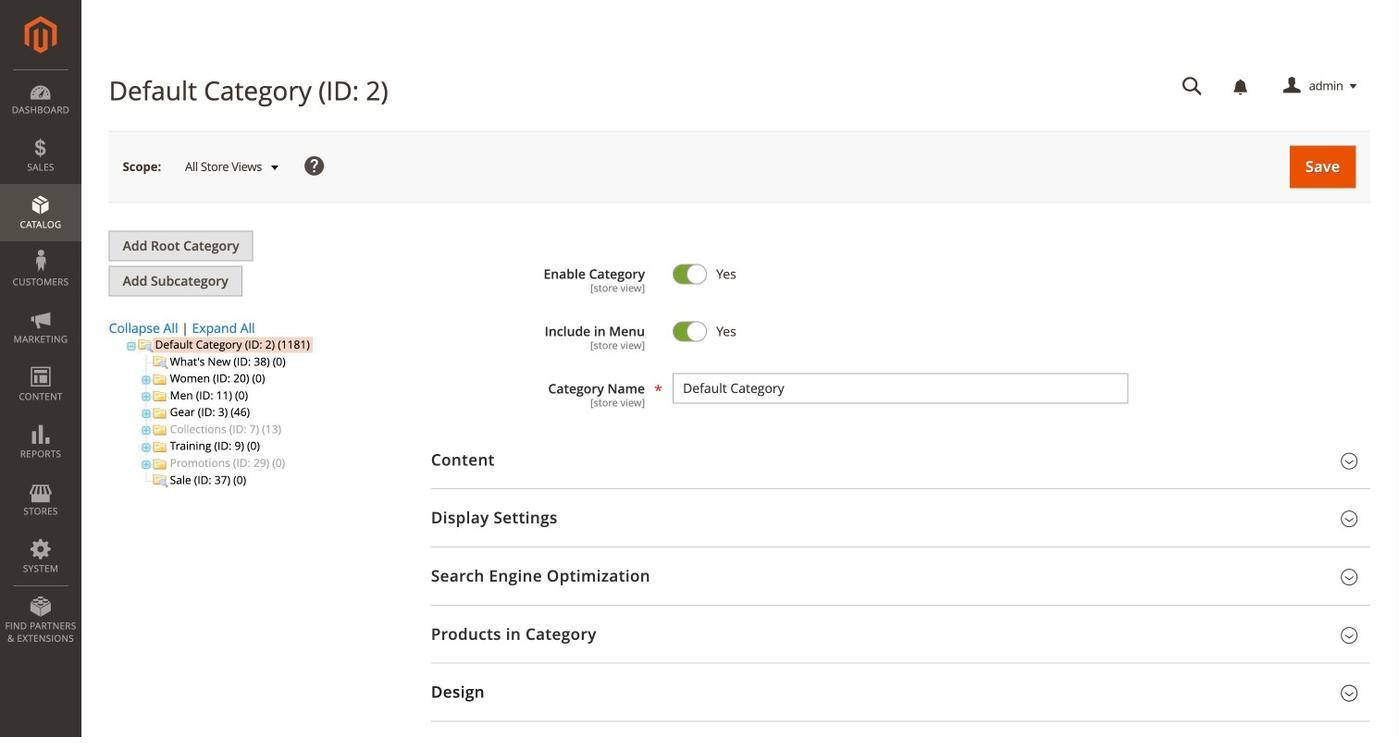 Task type: locate. For each thing, give the bounding box(es) containing it.
menu bar
[[0, 69, 81, 655]]

None text field
[[1170, 70, 1216, 103], [673, 373, 1129, 404], [1170, 70, 1216, 103], [673, 373, 1129, 404]]



Task type: describe. For each thing, give the bounding box(es) containing it.
magento admin panel image
[[25, 16, 57, 54]]



